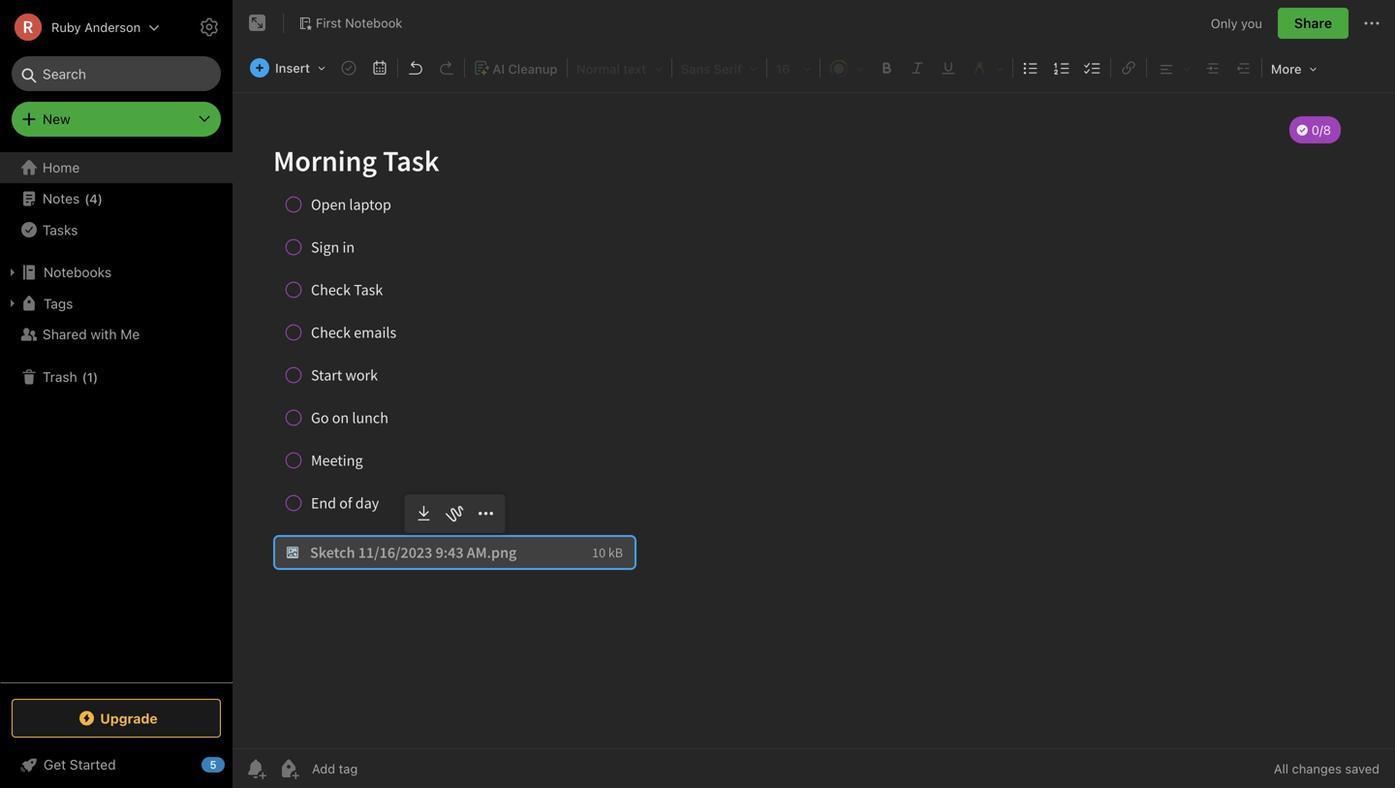 Task type: vqa. For each thing, say whether or not it's contained in the screenshot.
All Changes Saved
yes



Task type: locate. For each thing, give the bounding box(es) containing it.
(
[[85, 191, 90, 206], [82, 370, 87, 384]]

1 vertical spatial (
[[82, 370, 87, 384]]

only
[[1212, 16, 1238, 30]]

( right notes
[[85, 191, 90, 206]]

first notebook button
[[292, 10, 409, 37]]

0 vertical spatial (
[[85, 191, 90, 206]]

) inside trash ( 1 )
[[93, 370, 98, 384]]

tags button
[[0, 288, 232, 319]]

1
[[87, 370, 93, 384]]

Font size field
[[770, 54, 818, 81]]

0 vertical spatial )
[[98, 191, 103, 206]]

Note Editor text field
[[233, 93, 1396, 748]]

) for trash
[[93, 370, 98, 384]]

expand notebooks image
[[5, 265, 20, 280]]

( inside trash ( 1 )
[[82, 370, 87, 384]]

click to collapse image
[[225, 752, 240, 776]]

5
[[210, 759, 217, 771]]

tasks button
[[0, 214, 232, 245]]

None search field
[[25, 56, 207, 91]]

bulleted list image
[[1018, 54, 1045, 81]]

ruby anderson
[[51, 20, 141, 34]]

)
[[98, 191, 103, 206], [93, 370, 98, 384]]

Add tag field
[[310, 761, 456, 777]]

changes
[[1293, 761, 1343, 776]]

calendar event image
[[366, 54, 394, 81]]

all
[[1275, 761, 1289, 776]]

Account field
[[0, 8, 160, 47]]

add a reminder image
[[244, 757, 268, 780]]

add tag image
[[277, 757, 301, 780]]

) down home link
[[98, 191, 103, 206]]

share
[[1295, 15, 1333, 31]]

notes
[[43, 190, 80, 206]]

) inside notes ( 4 )
[[98, 191, 103, 206]]

trash ( 1 )
[[43, 369, 98, 385]]

get started
[[44, 757, 116, 773]]

) right the trash
[[93, 370, 98, 384]]

shared with me link
[[0, 319, 232, 350]]

1 vertical spatial )
[[93, 370, 98, 384]]

( right the trash
[[82, 370, 87, 384]]

alignment image
[[1151, 55, 1197, 80]]

tree
[[0, 152, 233, 682]]

only you
[[1212, 16, 1263, 30]]

notebooks link
[[0, 257, 232, 288]]

Insert field
[[245, 54, 332, 81]]

insert
[[275, 61, 310, 75]]

ruby
[[51, 20, 81, 34]]

( inside notes ( 4 )
[[85, 191, 90, 206]]

shared
[[43, 326, 87, 342]]

upgrade button
[[12, 699, 221, 738]]

) for notes
[[98, 191, 103, 206]]

font family image
[[676, 55, 764, 80]]

settings image
[[198, 16, 221, 39]]

upgrade
[[100, 710, 158, 726]]

note window element
[[233, 0, 1396, 788]]



Task type: describe. For each thing, give the bounding box(es) containing it.
saved
[[1346, 761, 1380, 776]]

Font color field
[[823, 54, 871, 81]]

shared with me
[[43, 326, 140, 342]]

Search text field
[[25, 56, 207, 91]]

numbered list image
[[1049, 54, 1076, 81]]

expand tags image
[[5, 296, 20, 311]]

tasks
[[43, 222, 78, 238]]

you
[[1242, 16, 1263, 30]]

More field
[[1265, 54, 1325, 82]]

notebooks
[[44, 264, 112, 280]]

share button
[[1279, 8, 1349, 39]]

anderson
[[84, 20, 141, 34]]

notes ( 4 )
[[43, 190, 103, 206]]

undo image
[[402, 54, 429, 81]]

first
[[316, 16, 342, 30]]

new button
[[12, 102, 221, 137]]

with
[[91, 326, 117, 342]]

Alignment field
[[1150, 54, 1198, 81]]

Highlight field
[[965, 54, 1011, 81]]

started
[[70, 757, 116, 773]]

more actions image
[[1361, 12, 1384, 35]]

highlight image
[[965, 55, 1010, 80]]

font color image
[[824, 55, 870, 80]]

font size image
[[771, 55, 817, 80]]

me
[[120, 326, 140, 342]]

More actions field
[[1361, 8, 1384, 39]]

tags
[[44, 295, 73, 311]]

home link
[[0, 152, 233, 183]]

home
[[43, 159, 80, 175]]

notebook
[[345, 16, 403, 30]]

Font family field
[[675, 54, 765, 81]]

all changes saved
[[1275, 761, 1380, 776]]

( for trash
[[82, 370, 87, 384]]

Help and Learning task checklist field
[[0, 749, 233, 780]]

get
[[44, 757, 66, 773]]

expand note image
[[246, 12, 270, 35]]

trash
[[43, 369, 77, 385]]

checklist image
[[1080, 54, 1107, 81]]

( for notes
[[85, 191, 90, 206]]

more
[[1272, 62, 1303, 76]]

Heading level field
[[570, 54, 670, 81]]

tree containing home
[[0, 152, 233, 682]]

new
[[43, 111, 71, 127]]

first notebook
[[316, 16, 403, 30]]

heading level image
[[571, 55, 669, 80]]

4
[[90, 191, 98, 206]]



